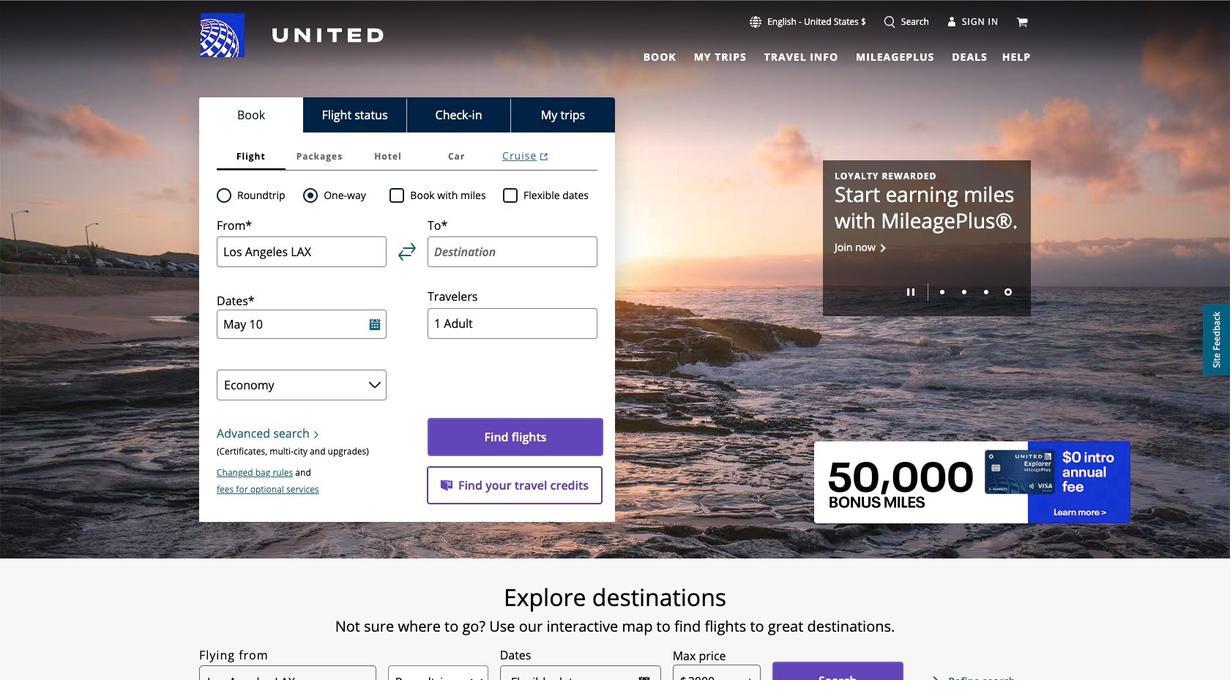 Task type: describe. For each thing, give the bounding box(es) containing it.
united logo link to homepage image
[[201, 13, 384, 57]]

round trip flight search element
[[232, 187, 285, 204]]

not sure where to go? use our interactive map to find flights to great destinations. element
[[115, 618, 1116, 636]]

0 vertical spatial tab list
[[635, 44, 991, 66]]

currently in english united states	$ enter to change image
[[750, 16, 762, 28]]

flexible dates image
[[639, 677, 650, 681]]

reverse origin and destination image
[[399, 243, 416, 261]]

please enter the max price in the input text or tab to access the slider to set the max price. element
[[673, 648, 726, 665]]

Origin text field
[[217, 237, 387, 268]]

Destination text field
[[428, 237, 598, 268]]

2 vertical spatial tab list
[[217, 143, 598, 171]]

one way flight search element
[[318, 187, 366, 204]]



Task type: locate. For each thing, give the bounding box(es) containing it.
slide 4 of 4 image
[[1005, 289, 1013, 296]]

None text field
[[673, 665, 761, 681]]

1 vertical spatial tab list
[[199, 97, 615, 133]]

main content
[[0, 1, 1231, 681]]

slide 2 of 4 image
[[963, 290, 967, 295]]

slide 1 of 4 image
[[941, 290, 945, 295]]

slide 3 of 4 image
[[985, 290, 989, 295]]

Depart text field
[[217, 310, 387, 339]]

flying from element
[[199, 647, 269, 665]]

view cart, click to view list of recently searched saved trips. image
[[1017, 16, 1029, 28]]

carousel buttons element
[[835, 278, 1020, 305]]

book with miles element
[[390, 187, 503, 204]]

explore destinations element
[[115, 583, 1116, 612]]

pause image
[[908, 289, 915, 296]]

tab list
[[635, 44, 991, 66], [199, 97, 615, 133], [217, 143, 598, 171]]

navigation
[[0, 12, 1231, 66]]



